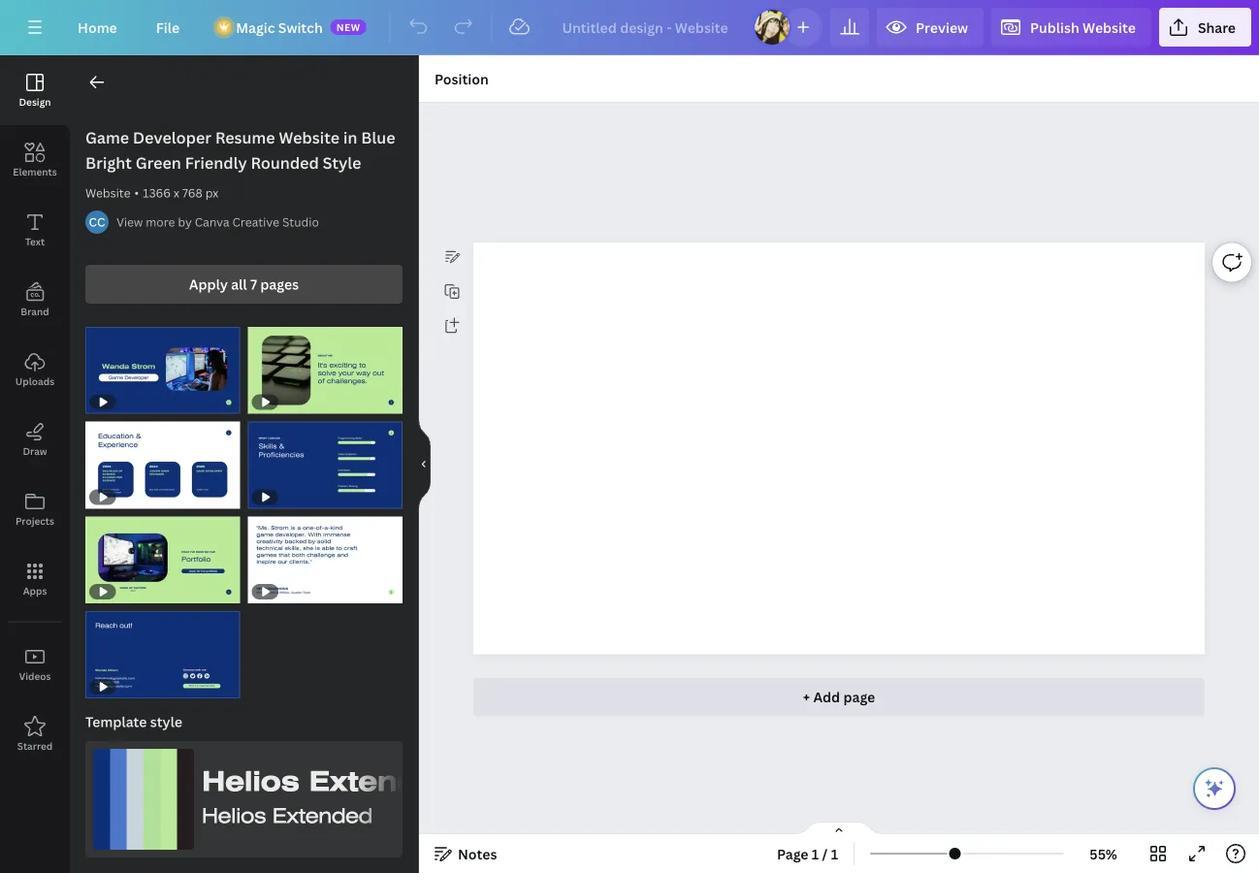 Task type: locate. For each thing, give the bounding box(es) containing it.
page
[[844, 688, 876, 707]]

1 helios from the top
[[202, 772, 300, 797]]

+
[[803, 688, 811, 707]]

2 horizontal spatial website
[[1083, 18, 1136, 36]]

pages
[[260, 275, 299, 294]]

2 helios from the top
[[202, 809, 266, 828]]

home
[[78, 18, 117, 36]]

helios
[[202, 772, 300, 797], [202, 809, 266, 828]]

all
[[231, 275, 247, 294]]

page
[[777, 845, 809, 863]]

game developer resume website in blue  bright green  friendly rounded style element
[[85, 327, 240, 414], [248, 327, 403, 414], [85, 422, 240, 509], [248, 422, 403, 509], [85, 517, 240, 604], [248, 517, 403, 604], [85, 612, 240, 699]]

768
[[182, 185, 203, 201]]

2 vertical spatial website
[[85, 185, 131, 201]]

0 horizontal spatial 1
[[812, 845, 819, 863]]

website right publish
[[1083, 18, 1136, 36]]

extended
[[309, 772, 457, 797], [272, 809, 373, 828]]

1 vertical spatial helios extended
[[202, 809, 373, 828]]

developer
[[133, 127, 212, 148]]

website down bright
[[85, 185, 131, 201]]

1 left /
[[812, 845, 819, 863]]

0 vertical spatial helios extended
[[202, 772, 457, 797]]

1366
[[143, 185, 171, 201]]

file
[[156, 18, 180, 36]]

publish website
[[1031, 18, 1136, 36]]

preview
[[916, 18, 969, 36]]

draw
[[23, 445, 47, 458]]

style
[[150, 713, 182, 731]]

uploads button
[[0, 335, 70, 405]]

videos button
[[0, 630, 70, 700]]

blue
[[361, 127, 396, 148]]

1 right /
[[831, 845, 839, 863]]

2 1 from the left
[[831, 845, 839, 863]]

resume
[[215, 127, 275, 148]]

+ add page
[[803, 688, 876, 707]]

px
[[205, 185, 219, 201]]

show pages image
[[793, 821, 886, 837]]

notes
[[458, 845, 497, 863]]

template
[[85, 713, 147, 731]]

0 horizontal spatial website
[[85, 185, 131, 201]]

by
[[178, 214, 192, 230]]

helios extended
[[202, 772, 457, 797], [202, 809, 373, 828]]

creative
[[232, 214, 280, 230]]

2 helios extended from the top
[[202, 809, 373, 828]]

side panel tab list
[[0, 55, 70, 770]]

website inside game developer resume website in blue bright green  friendly rounded style
[[279, 127, 340, 148]]

game developer resume website in blue bright green  friendly rounded style
[[85, 127, 396, 173]]

share button
[[1160, 8, 1252, 47]]

x
[[174, 185, 179, 201]]

in
[[343, 127, 358, 148]]

website
[[1083, 18, 1136, 36], [279, 127, 340, 148], [85, 185, 131, 201]]

canva assistant image
[[1204, 777, 1227, 801]]

1 1 from the left
[[812, 845, 819, 863]]

/
[[823, 845, 828, 863]]

website inside publish website dropdown button
[[1083, 18, 1136, 36]]

website up rounded
[[279, 127, 340, 148]]

studio
[[282, 214, 319, 230]]

1
[[812, 845, 819, 863], [831, 845, 839, 863]]

canva
[[195, 214, 230, 230]]

publish
[[1031, 18, 1080, 36]]

0 vertical spatial helios
[[202, 772, 300, 797]]

view more by canva creative studio
[[116, 214, 319, 230]]

starred
[[17, 740, 53, 753]]

0 vertical spatial website
[[1083, 18, 1136, 36]]

text button
[[0, 195, 70, 265]]

1 horizontal spatial 1
[[831, 845, 839, 863]]

1 horizontal spatial website
[[279, 127, 340, 148]]

0 vertical spatial extended
[[309, 772, 457, 797]]

+ add page button
[[474, 678, 1205, 717]]

position button
[[427, 63, 497, 94]]

1 vertical spatial website
[[279, 127, 340, 148]]

more
[[146, 214, 175, 230]]

1 helios extended from the top
[[202, 772, 457, 797]]

1 vertical spatial helios
[[202, 809, 266, 828]]



Task type: describe. For each thing, give the bounding box(es) containing it.
draw button
[[0, 405, 70, 475]]

publish website button
[[992, 8, 1152, 47]]

view
[[116, 214, 143, 230]]

design
[[19, 95, 51, 108]]

file button
[[141, 8, 195, 47]]

brand
[[21, 305, 49, 318]]

apps
[[23, 584, 47, 597]]

apply
[[189, 275, 228, 294]]

home link
[[62, 8, 133, 47]]

elements button
[[0, 125, 70, 195]]

apply all 7 pages button
[[85, 265, 403, 304]]

style
[[323, 152, 362, 173]]

hide image
[[418, 418, 431, 511]]

canva creative studio image
[[85, 211, 109, 234]]

projects
[[16, 514, 54, 528]]

canva creative studio element
[[85, 211, 109, 234]]

template style
[[85, 713, 182, 731]]

design button
[[0, 55, 70, 125]]

Design title text field
[[547, 8, 746, 47]]

position
[[435, 69, 489, 88]]

page 1 / 1
[[777, 845, 839, 863]]

new
[[336, 20, 361, 33]]

apps button
[[0, 545, 70, 614]]

share
[[1199, 18, 1237, 36]]

preview button
[[878, 8, 984, 47]]

7
[[250, 275, 257, 294]]

rounded
[[251, 152, 319, 173]]

55% button
[[1073, 839, 1136, 870]]

projects button
[[0, 475, 70, 545]]

videos
[[19, 670, 51, 683]]

uploads
[[15, 375, 54, 388]]

add
[[814, 688, 841, 707]]

magic switch
[[236, 18, 323, 36]]

main menu bar
[[0, 0, 1260, 55]]

brand button
[[0, 265, 70, 335]]

text
[[25, 235, 45, 248]]

1 vertical spatial extended
[[272, 809, 373, 828]]

friendly
[[185, 152, 247, 173]]

elements
[[13, 165, 57, 178]]

apply all 7 pages
[[189, 275, 299, 294]]

view more by canva creative studio button
[[116, 213, 319, 232]]

switch
[[278, 18, 323, 36]]

game
[[85, 127, 129, 148]]

55%
[[1090, 845, 1118, 863]]

bright
[[85, 152, 132, 173]]

magic
[[236, 18, 275, 36]]

starred button
[[0, 700, 70, 770]]

1366 x 768 px
[[143, 185, 219, 201]]

notes button
[[427, 839, 505, 870]]

green
[[136, 152, 181, 173]]



Task type: vqa. For each thing, say whether or not it's contained in the screenshot.
Some of the pasted images or fonts are unavailable in the current account, so you might need to re-upload them manually.
no



